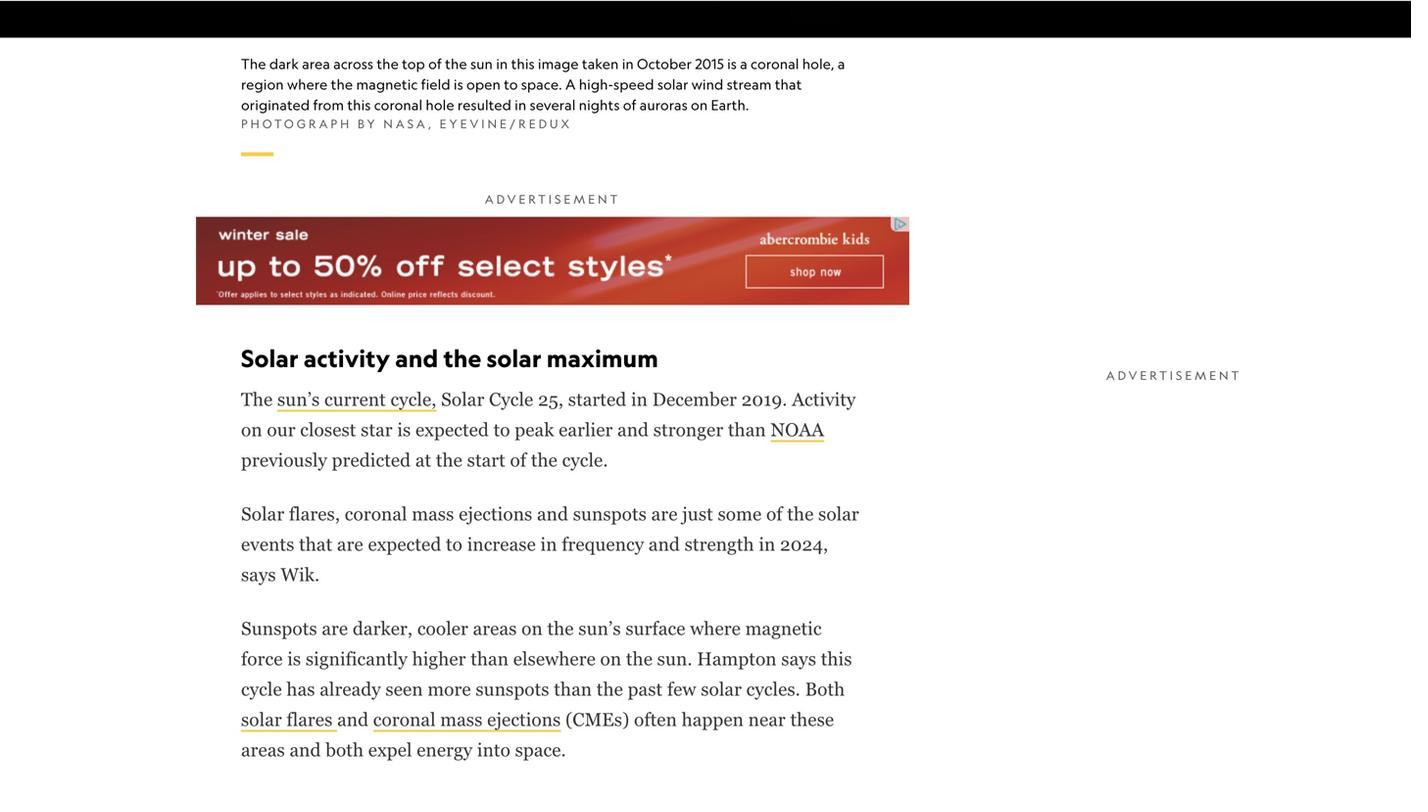 Task type: describe. For each thing, give the bounding box(es) containing it.
higher
[[412, 649, 466, 670]]

1 horizontal spatial this
[[511, 55, 535, 72]]

maximum
[[547, 343, 659, 373]]

hampton
[[697, 649, 777, 670]]

says inside solar flares, coronal mass ejections and sunspots are just some of the solar events that are expected to increase in frequency and strength in 2024, says wik.
[[241, 565, 276, 586]]

high-
[[579, 76, 614, 93]]

in left 2024,
[[759, 534, 776, 555]]

solar for activity
[[241, 343, 299, 373]]

2024,
[[780, 534, 828, 555]]

to inside the dark area across the top of the sun in this image taken in october 2015 is a coronal hole, a region where the magnetic field is open to space. a high-speed solar wind stream that originated from this coronal hole resulted in several nights of auroras on earth. photograph by nasa, eyevine/redux
[[504, 76, 518, 93]]

hole,
[[802, 55, 835, 72]]

image
[[538, 55, 579, 72]]

the inside solar flares, coronal mass ejections and sunspots are just some of the solar events that are expected to increase in frequency and strength in 2024, says wik.
[[787, 504, 814, 525]]

our
[[267, 420, 296, 441]]

areas inside the (cmes) often happen near these areas and both expel energy into space.
[[241, 740, 285, 761]]

elsewhere
[[513, 649, 596, 670]]

sun
[[470, 55, 493, 72]]

resulted
[[458, 97, 511, 113]]

previously
[[241, 450, 327, 471]]

near
[[748, 710, 786, 731]]

cycle
[[241, 679, 282, 700]]

energy
[[417, 740, 473, 761]]

solar up the 'cycle'
[[487, 343, 542, 373]]

and inside "solar cycle 25, started in december 2019. activity on our closest star is expected to peak earlier and stronger than"
[[617, 420, 649, 441]]

activity
[[304, 343, 390, 373]]

solar flares, coronal mass ejections and sunspots are just some of the solar events that are expected to increase in frequency and strength in 2024, says wik.
[[241, 504, 859, 586]]

from
[[313, 97, 344, 113]]

october
[[637, 55, 692, 72]]

mass inside solar flares, coronal mass ejections and sunspots are just some of the solar events that are expected to increase in frequency and strength in 2024, says wik.
[[412, 504, 454, 525]]

solar activity and the solar maximum
[[241, 343, 659, 373]]

often
[[634, 710, 677, 731]]

of inside noaa previously predicted at the start of the cycle.
[[510, 450, 526, 471]]

earlier
[[559, 420, 613, 441]]

than inside "solar cycle 25, started in december 2019. activity on our closest star is expected to peak earlier and stronger than"
[[728, 420, 766, 441]]

cooler
[[417, 619, 468, 640]]

stronger
[[653, 420, 723, 441]]

2 a from the left
[[838, 55, 845, 72]]

activity
[[792, 389, 856, 410]]

that inside solar flares, coronal mass ejections and sunspots are just some of the solar events that are expected to increase in frequency and strength in 2024, says wik.
[[299, 534, 332, 555]]

speed
[[614, 76, 654, 93]]

auroras
[[640, 97, 688, 113]]

both
[[326, 740, 364, 761]]

this inside sunspots are darker, cooler areas on the sun's surface where magnetic force is significantly higher than elsewhere on the sun. hampton says this cycle has already seen more sunspots than the past few solar cycles. both solar flares and coronal mass ejections
[[821, 649, 852, 670]]

more
[[428, 679, 471, 700]]

strength
[[685, 534, 754, 555]]

force
[[241, 649, 283, 670]]

just
[[682, 504, 713, 525]]

where inside sunspots are darker, cooler areas on the sun's surface where magnetic force is significantly higher than elsewhere on the sun. hampton says this cycle has already seen more sunspots than the past few solar cycles. both solar flares and coronal mass ejections
[[690, 619, 741, 640]]

expected inside solar flares, coronal mass ejections and sunspots are just some of the solar events that are expected to increase in frequency and strength in 2024, says wik.
[[368, 534, 441, 555]]

is inside sunspots are darker, cooler areas on the sun's surface where magnetic force is significantly higher than elsewhere on the sun. hampton says this cycle has already seen more sunspots than the past few solar cycles. both solar flares and coronal mass ejections
[[287, 649, 301, 670]]

across
[[333, 55, 373, 72]]

solar inside the dark area across the top of the sun in this image taken in october 2015 is a coronal hole, a region where the magnetic field is open to space. a high-speed solar wind stream that originated from this coronal hole resulted in several nights of auroras on earth. photograph by nasa, eyevine/redux
[[657, 76, 688, 93]]

region
[[241, 76, 284, 93]]

and inside sunspots are darker, cooler areas on the sun's surface where magnetic force is significantly higher than elsewhere on the sun. hampton says this cycle has already seen more sunspots than the past few solar cycles. both solar flares and coronal mass ejections
[[337, 710, 369, 731]]

noaa link
[[771, 420, 824, 443]]

stream
[[727, 76, 772, 93]]

2019.
[[742, 389, 787, 410]]

magnetic inside the dark area across the top of the sun in this image taken in october 2015 is a coronal hole, a region where the magnetic field is open to space. a high-speed solar wind stream that originated from this coronal hole resulted in several nights of auroras on earth. photograph by nasa, eyevine/redux
[[356, 76, 418, 93]]

says inside sunspots are darker, cooler areas on the sun's surface where magnetic force is significantly higher than elsewhere on the sun. hampton says this cycle has already seen more sunspots than the past few solar cycles. both solar flares and coronal mass ejections
[[781, 649, 816, 670]]

flares,
[[289, 504, 340, 525]]

taken
[[582, 55, 619, 72]]

(cmes) often happen near these areas and both expel energy into space.
[[241, 710, 834, 761]]

open
[[466, 76, 501, 93]]

a
[[565, 76, 576, 93]]

closest
[[300, 420, 356, 441]]

current
[[324, 389, 386, 410]]

25,
[[538, 389, 564, 410]]

cycles.
[[746, 679, 801, 700]]

the sun's current cycle,
[[241, 389, 437, 410]]

cycle
[[489, 389, 533, 410]]

top
[[402, 55, 425, 72]]

ejections inside solar flares, coronal mass ejections and sunspots are just some of the solar events that are expected to increase in frequency and strength in 2024, says wik.
[[459, 504, 532, 525]]

dark
[[269, 55, 299, 72]]

nights
[[579, 97, 620, 113]]

to inside "solar cycle 25, started in december 2019. activity on our closest star is expected to peak earlier and stronger than"
[[494, 420, 510, 441]]

photograph
[[241, 117, 352, 131]]

is right field
[[454, 76, 463, 93]]

1 vertical spatial this
[[347, 97, 371, 113]]

frequency
[[562, 534, 644, 555]]

earth.
[[711, 97, 749, 113]]

is inside "solar cycle 25, started in december 2019. activity on our closest star is expected to peak earlier and stronger than"
[[397, 420, 411, 441]]

solar for cycle
[[441, 389, 484, 410]]

flares
[[287, 710, 333, 731]]

on right elsewhere on the left bottom of the page
[[600, 649, 622, 670]]

at
[[415, 450, 431, 471]]

darker,
[[353, 619, 413, 640]]

solar for flares,
[[241, 504, 284, 525]]

in up speed
[[622, 55, 634, 72]]

december
[[652, 389, 737, 410]]

space. inside the (cmes) often happen near these areas and both expel energy into space.
[[515, 740, 566, 761]]

noaa previously predicted at the start of the cycle.
[[241, 420, 824, 471]]

area
[[302, 55, 330, 72]]

significantly
[[306, 649, 408, 670]]

coronal inside sunspots are darker, cooler areas on the sun's surface where magnetic force is significantly higher than elsewhere on the sun. hampton says this cycle has already seen more sunspots than the past few solar cycles. both solar flares and coronal mass ejections
[[373, 710, 436, 731]]

these
[[790, 710, 834, 731]]

of inside solar flares, coronal mass ejections and sunspots are just some of the solar events that are expected to increase in frequency and strength in 2024, says wik.
[[766, 504, 783, 525]]

wind
[[692, 76, 724, 93]]

sun.
[[657, 649, 692, 670]]

in inside "solar cycle 25, started in december 2019. activity on our closest star is expected to peak earlier and stronger than"
[[631, 389, 648, 410]]

expel
[[368, 740, 412, 761]]

(cmes)
[[566, 710, 630, 731]]

sun's current cycle, link
[[277, 389, 437, 412]]

photograph by nasa, eyevine/redux element
[[241, 115, 864, 133]]

in right sun
[[496, 55, 508, 72]]



Task type: locate. For each thing, give the bounding box(es) containing it.
increase
[[467, 534, 536, 555]]

that inside the dark area across the top of the sun in this image taken in october 2015 is a coronal hole, a region where the magnetic field is open to space. a high-speed solar wind stream that originated from this coronal hole resulted in several nights of auroras on earth. photograph by nasa, eyevine/redux
[[775, 76, 802, 93]]

1 horizontal spatial magnetic
[[745, 619, 822, 640]]

already
[[320, 679, 381, 700]]

1 vertical spatial solar
[[441, 389, 484, 410]]

of right start
[[510, 450, 526, 471]]

the
[[241, 55, 266, 72], [241, 389, 273, 410]]

and inside the (cmes) often happen near these areas and both expel energy into space.
[[290, 740, 321, 761]]

1 vertical spatial to
[[494, 420, 510, 441]]

of down speed
[[623, 97, 637, 113]]

surface
[[626, 619, 686, 640]]

in
[[496, 55, 508, 72], [622, 55, 634, 72], [515, 97, 527, 113], [631, 389, 648, 410], [541, 534, 557, 555], [759, 534, 776, 555]]

sunspots up frequency
[[573, 504, 647, 525]]

0 vertical spatial solar
[[241, 343, 299, 373]]

2 vertical spatial to
[[446, 534, 463, 555]]

than down 2019.
[[728, 420, 766, 441]]

coronal
[[751, 55, 799, 72], [374, 97, 423, 113], [345, 504, 407, 525], [373, 710, 436, 731]]

1 vertical spatial than
[[471, 649, 509, 670]]

1 vertical spatial that
[[299, 534, 332, 555]]

cycle,
[[391, 389, 437, 410]]

2 horizontal spatial than
[[728, 420, 766, 441]]

0 horizontal spatial sunspots
[[476, 679, 549, 700]]

0 vertical spatial magnetic
[[356, 76, 418, 93]]

2 vertical spatial solar
[[241, 504, 284, 525]]

2 vertical spatial are
[[322, 619, 348, 640]]

solar inside solar flares, coronal mass ejections and sunspots are just some of the solar events that are expected to increase in frequency and strength in 2024, says wik.
[[818, 504, 859, 525]]

where
[[287, 76, 328, 93], [690, 619, 741, 640]]

is
[[727, 55, 737, 72], [454, 76, 463, 93], [397, 420, 411, 441], [287, 649, 301, 670]]

where up hampton
[[690, 619, 741, 640]]

is right 2015
[[727, 55, 737, 72]]

are up "significantly"
[[322, 619, 348, 640]]

events
[[241, 534, 294, 555]]

0 horizontal spatial than
[[471, 649, 509, 670]]

expected down at
[[368, 534, 441, 555]]

areas down solar flares link
[[241, 740, 285, 761]]

eyevine/redux
[[440, 117, 572, 131]]

1 horizontal spatial sunspots
[[573, 504, 647, 525]]

1 a from the left
[[740, 55, 748, 72]]

0 vertical spatial mass
[[412, 504, 454, 525]]

past
[[628, 679, 663, 700]]

cycle.
[[562, 450, 608, 471]]

peak
[[515, 420, 554, 441]]

to inside solar flares, coronal mass ejections and sunspots are just some of the solar events that are expected to increase in frequency and strength in 2024, says wik.
[[446, 534, 463, 555]]

and down flares
[[290, 740, 321, 761]]

expected inside "solar cycle 25, started in december 2019. activity on our closest star is expected to peak earlier and stronger than"
[[416, 420, 489, 441]]

0 vertical spatial areas
[[473, 619, 517, 640]]

this up both
[[821, 649, 852, 670]]

1 vertical spatial are
[[337, 534, 363, 555]]

that right stream
[[775, 76, 802, 93]]

coronal up stream
[[751, 55, 799, 72]]

into
[[477, 740, 510, 761]]

solar down "october"
[[657, 76, 688, 93]]

0 vertical spatial expected
[[416, 420, 489, 441]]

to down the 'cycle'
[[494, 420, 510, 441]]

is up has
[[287, 649, 301, 670]]

0 horizontal spatial this
[[347, 97, 371, 113]]

advertisement region
[[196, 217, 909, 305]]

space. inside the dark area across the top of the sun in this image taken in october 2015 is a coronal hole, a region where the magnetic field is open to space. a high-speed solar wind stream that originated from this coronal hole resulted in several nights of auroras on earth. photograph by nasa, eyevine/redux
[[521, 76, 562, 93]]

mass down more
[[440, 710, 483, 731]]

solar inside solar flares, coronal mass ejections and sunspots are just some of the solar events that are expected to increase in frequency and strength in 2024, says wik.
[[241, 504, 284, 525]]

the up our
[[241, 389, 273, 410]]

mass inside sunspots are darker, cooler areas on the sun's surface where magnetic force is significantly higher than elsewhere on the sun. hampton says this cycle has already seen more sunspots than the past few solar cycles. both solar flares and coronal mass ejections
[[440, 710, 483, 731]]

magnetic up hampton
[[745, 619, 822, 640]]

coronal up nasa,
[[374, 97, 423, 113]]

2 the from the top
[[241, 389, 273, 410]]

the inside the dark area across the top of the sun in this image taken in october 2015 is a coronal hole, a region where the magnetic field is open to space. a high-speed solar wind stream that originated from this coronal hole resulted in several nights of auroras on earth. photograph by nasa, eyevine/redux
[[241, 55, 266, 72]]

solar cycle 25, started in december 2019. activity on our closest star is expected to peak earlier and stronger than
[[241, 389, 856, 441]]

1 horizontal spatial where
[[690, 619, 741, 640]]

1 horizontal spatial areas
[[473, 619, 517, 640]]

0 vertical spatial sunspots
[[573, 504, 647, 525]]

of up field
[[428, 55, 442, 72]]

where inside the dark area across the top of the sun in this image taken in october 2015 is a coronal hole, a region where the magnetic field is open to space. a high-speed solar wind stream that originated from this coronal hole resulted in several nights of auroras on earth. photograph by nasa, eyevine/redux
[[287, 76, 328, 93]]

space. right into
[[515, 740, 566, 761]]

0 horizontal spatial where
[[287, 76, 328, 93]]

and left the strength
[[649, 534, 680, 555]]

where down area
[[287, 76, 328, 93]]

0 vertical spatial the
[[241, 55, 266, 72]]

coronal inside solar flares, coronal mass ejections and sunspots are just some of the solar events that are expected to increase in frequency and strength in 2024, says wik.
[[345, 504, 407, 525]]

this up by
[[347, 97, 371, 113]]

on inside "solar cycle 25, started in december 2019. activity on our closest star is expected to peak earlier and stronger than"
[[241, 420, 262, 441]]

says
[[241, 565, 276, 586], [781, 649, 816, 670]]

in right "started"
[[631, 389, 648, 410]]

some
[[718, 504, 762, 525]]

0 vertical spatial are
[[651, 504, 678, 525]]

than
[[728, 420, 766, 441], [471, 649, 509, 670], [554, 679, 592, 700]]

in up eyevine/redux
[[515, 97, 527, 113]]

few
[[667, 679, 696, 700]]

the for the sun's current cycle,
[[241, 389, 273, 410]]

solar inside "solar cycle 25, started in december 2019. activity on our closest star is expected to peak earlier and stronger than"
[[441, 389, 484, 410]]

to left increase
[[446, 534, 463, 555]]

mass down at
[[412, 504, 454, 525]]

ejections
[[459, 504, 532, 525], [487, 710, 561, 731]]

1 vertical spatial mass
[[440, 710, 483, 731]]

sunspots down elsewhere on the left bottom of the page
[[476, 679, 549, 700]]

sun's inside sunspots are darker, cooler areas on the sun's surface where magnetic force is significantly higher than elsewhere on the sun. hampton says this cycle has already seen more sunspots than the past few solar cycles. both solar flares and coronal mass ejections
[[578, 619, 621, 640]]

magnetic down top
[[356, 76, 418, 93]]

star
[[361, 420, 393, 441]]

1 vertical spatial where
[[690, 619, 741, 640]]

0 horizontal spatial areas
[[241, 740, 285, 761]]

mass
[[412, 504, 454, 525], [440, 710, 483, 731]]

2 vertical spatial this
[[821, 649, 852, 670]]

in right increase
[[541, 534, 557, 555]]

expected
[[416, 420, 489, 441], [368, 534, 441, 555]]

the dark area across the top of the sun in this image taken in october 2015 is a coronal hole, a region where the magnetic field is open to space. a high-speed solar wind stream that originated from this coronal hole resulted in several nights of auroras on earth. photograph by nasa, eyevine/redux
[[241, 55, 845, 131]]

are left "just"
[[651, 504, 678, 525]]

2 vertical spatial than
[[554, 679, 592, 700]]

1 vertical spatial magnetic
[[745, 619, 822, 640]]

and
[[395, 343, 438, 373], [617, 420, 649, 441], [537, 504, 568, 525], [649, 534, 680, 555], [337, 710, 369, 731], [290, 740, 321, 761]]

0 vertical spatial space.
[[521, 76, 562, 93]]

1 the from the top
[[241, 55, 266, 72]]

says down events on the bottom of the page
[[241, 565, 276, 586]]

1 vertical spatial areas
[[241, 740, 285, 761]]

sun's up our
[[277, 389, 320, 410]]

and down already
[[337, 710, 369, 731]]

0 vertical spatial where
[[287, 76, 328, 93]]

0 vertical spatial says
[[241, 565, 276, 586]]

1 vertical spatial sunspots
[[476, 679, 549, 700]]

has
[[287, 679, 315, 700]]

and up frequency
[[537, 504, 568, 525]]

1 vertical spatial the
[[241, 389, 273, 410]]

coronal mass ejections link
[[373, 710, 561, 733]]

to
[[504, 76, 518, 93], [494, 420, 510, 441], [446, 534, 463, 555]]

1 vertical spatial sun's
[[578, 619, 621, 640]]

field
[[421, 76, 450, 93]]

0 vertical spatial ejections
[[459, 504, 532, 525]]

1 vertical spatial expected
[[368, 534, 441, 555]]

2015
[[695, 55, 724, 72]]

the for the dark area across the top of the sun in this image taken in october 2015 is a coronal hole, a region where the magnetic field is open to space. a high-speed solar wind stream that originated from this coronal hole resulted in several nights of auroras on earth. photograph by nasa, eyevine/redux
[[241, 55, 266, 72]]

expected up at
[[416, 420, 489, 441]]

a right hole,
[[838, 55, 845, 72]]

solar down solar activity and the solar maximum at the left
[[441, 389, 484, 410]]

and down "started"
[[617, 420, 649, 441]]

2 horizontal spatial this
[[821, 649, 852, 670]]

0 horizontal spatial says
[[241, 565, 276, 586]]

sunspots inside solar flares, coronal mass ejections and sunspots are just some of the solar events that are expected to increase in frequency and strength in 2024, says wik.
[[573, 504, 647, 525]]

that down flares,
[[299, 534, 332, 555]]

0 horizontal spatial that
[[299, 534, 332, 555]]

on down wind
[[691, 97, 708, 113]]

sun's up elsewhere on the left bottom of the page
[[578, 619, 621, 640]]

than down elsewhere on the left bottom of the page
[[554, 679, 592, 700]]

0 horizontal spatial magnetic
[[356, 76, 418, 93]]

sunspots are darker, cooler areas on the sun's surface where magnetic force is significantly higher than elsewhere on the sun. hampton says this cycle has already seen more sunspots than the past few solar cycles. both solar flares and coronal mass ejections
[[241, 619, 852, 731]]

1 horizontal spatial that
[[775, 76, 802, 93]]

says up cycles.
[[781, 649, 816, 670]]

0 vertical spatial this
[[511, 55, 535, 72]]

several
[[530, 97, 576, 113]]

solar
[[241, 343, 299, 373], [441, 389, 484, 410], [241, 504, 284, 525]]

the up region
[[241, 55, 266, 72]]

on left our
[[241, 420, 262, 441]]

0 vertical spatial to
[[504, 76, 518, 93]]

1 vertical spatial says
[[781, 649, 816, 670]]

is right "star"
[[397, 420, 411, 441]]

and up cycle,
[[395, 343, 438, 373]]

space. up 'several' at the left
[[521, 76, 562, 93]]

sunspots
[[241, 619, 317, 640]]

hole
[[426, 97, 454, 113]]

sunspots inside sunspots are darker, cooler areas on the sun's surface where magnetic force is significantly higher than elsewhere on the sun. hampton says this cycle has already seen more sunspots than the past few solar cycles. both solar flares and coronal mass ejections
[[476, 679, 549, 700]]

to right open
[[504, 76, 518, 93]]

1 horizontal spatial than
[[554, 679, 592, 700]]

ejections up into
[[487, 710, 561, 731]]

0 vertical spatial than
[[728, 420, 766, 441]]

predicted
[[332, 450, 411, 471]]

solar up events on the bottom of the page
[[241, 504, 284, 525]]

by
[[358, 117, 378, 131]]

solar flares link
[[241, 710, 337, 733]]

both
[[805, 679, 845, 700]]

on inside the dark area across the top of the sun in this image taken in october 2015 is a coronal hole, a region where the magnetic field is open to space. a high-speed solar wind stream that originated from this coronal hole resulted in several nights of auroras on earth. photograph by nasa, eyevine/redux
[[691, 97, 708, 113]]

on up elsewhere on the left bottom of the page
[[521, 619, 543, 640]]

are inside sunspots are darker, cooler areas on the sun's surface where magnetic force is significantly higher than elsewhere on the sun. hampton says this cycle has already seen more sunspots than the past few solar cycles. both solar flares and coronal mass ejections
[[322, 619, 348, 640]]

than up more
[[471, 649, 509, 670]]

originated
[[241, 97, 310, 113]]

areas right the cooler
[[473, 619, 517, 640]]

coronal down "seen" in the left bottom of the page
[[373, 710, 436, 731]]

a
[[740, 55, 748, 72], [838, 55, 845, 72]]

1 horizontal spatial says
[[781, 649, 816, 670]]

0 vertical spatial that
[[775, 76, 802, 93]]

0 horizontal spatial sun's
[[277, 389, 320, 410]]

of
[[428, 55, 442, 72], [623, 97, 637, 113], [510, 450, 526, 471], [766, 504, 783, 525]]

ejections up increase
[[459, 504, 532, 525]]

seen
[[386, 679, 423, 700]]

1 horizontal spatial a
[[838, 55, 845, 72]]

this left image
[[511, 55, 535, 72]]

solar up 2024,
[[818, 504, 859, 525]]

happen
[[682, 710, 744, 731]]

are down flares,
[[337, 534, 363, 555]]

ejections inside sunspots are darker, cooler areas on the sun's surface where magnetic force is significantly higher than elsewhere on the sun. hampton says this cycle has already seen more sunspots than the past few solar cycles. both solar flares and coronal mass ejections
[[487, 710, 561, 731]]

coronal down predicted at the left bottom
[[345, 504, 407, 525]]

1 horizontal spatial sun's
[[578, 619, 621, 640]]

1 vertical spatial ejections
[[487, 710, 561, 731]]

start
[[467, 450, 506, 471]]

wik.
[[281, 565, 320, 586]]

noaa
[[771, 420, 824, 441]]

0 vertical spatial sun's
[[277, 389, 320, 410]]

of right "some"
[[766, 504, 783, 525]]

started
[[568, 389, 626, 410]]

areas inside sunspots are darker, cooler areas on the sun's surface where magnetic force is significantly higher than elsewhere on the sun. hampton says this cycle has already seen more sunspots than the past few solar cycles. both solar flares and coronal mass ejections
[[473, 619, 517, 640]]

sunspots
[[573, 504, 647, 525], [476, 679, 549, 700]]

magnetic inside sunspots are darker, cooler areas on the sun's surface where magnetic force is significantly higher than elsewhere on the sun. hampton says this cycle has already seen more sunspots than the past few solar cycles. both solar flares and coronal mass ejections
[[745, 619, 822, 640]]

a bronze colorized image of the sun. image
[[0, 0, 1411, 38]]

0 horizontal spatial a
[[740, 55, 748, 72]]

nasa,
[[383, 117, 434, 131]]

solar up our
[[241, 343, 299, 373]]

solar down cycle
[[241, 710, 282, 731]]

space.
[[521, 76, 562, 93], [515, 740, 566, 761]]

1 vertical spatial space.
[[515, 740, 566, 761]]

a up stream
[[740, 55, 748, 72]]

solar up happen
[[701, 679, 742, 700]]



Task type: vqa. For each thing, say whether or not it's contained in the screenshot.
888-
no



